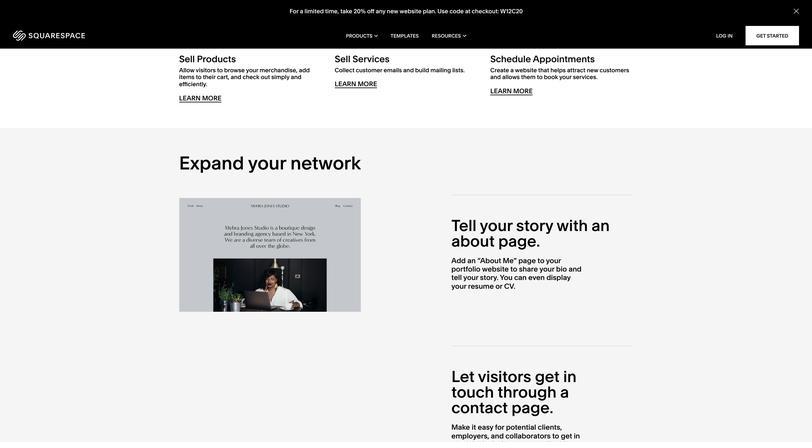 Task type: locate. For each thing, give the bounding box(es) containing it.
more for appointments
[[513, 87, 533, 95]]

1 vertical spatial website
[[515, 66, 537, 74]]

2 horizontal spatial website
[[515, 66, 537, 74]]

services
[[353, 54, 390, 65]]

0 horizontal spatial new
[[387, 8, 398, 15]]

through
[[498, 383, 557, 402]]

0 horizontal spatial learn more link
[[179, 94, 222, 102]]

automation ui image
[[335, 0, 478, 41]]

use
[[437, 8, 448, 15]]

more down their
[[202, 94, 222, 102]]

1 vertical spatial a
[[511, 66, 514, 74]]

more down them
[[513, 87, 533, 95]]

1 horizontal spatial visitors
[[478, 367, 532, 386]]

let visitors get in touch through a contact page.
[[452, 367, 577, 417]]

1 touch from the top
[[452, 383, 494, 402]]

learn more
[[335, 80, 377, 88], [491, 87, 533, 95], [179, 94, 222, 102]]

2 horizontal spatial more
[[513, 87, 533, 95]]

touch inside 'make it easy for potential clients, employers, and collaborators to get in touch by including your email address'
[[452, 440, 471, 442]]

new
[[387, 8, 398, 15], [587, 66, 599, 74]]

2 horizontal spatial a
[[560, 383, 569, 402]]

an inside tell your story with an about page.
[[592, 216, 610, 235]]

limited
[[305, 8, 324, 15]]

to right email
[[553, 432, 559, 441]]

website
[[400, 8, 422, 15], [515, 66, 537, 74], [482, 265, 509, 274]]

services.
[[573, 73, 598, 81]]

squarespace logo link
[[13, 30, 170, 41]]

website left that
[[515, 66, 537, 74]]

learn down efficiently.
[[179, 94, 201, 102]]

1 horizontal spatial learn more
[[335, 80, 377, 88]]

new right any
[[387, 8, 398, 15]]

1 horizontal spatial new
[[587, 66, 599, 74]]

learn more for services
[[335, 80, 377, 88]]

an
[[592, 216, 610, 235], [468, 256, 476, 265]]

log             in
[[716, 33, 733, 39]]

collaborators
[[506, 432, 551, 441]]

0 horizontal spatial more
[[202, 94, 222, 102]]

2 touch from the top
[[452, 440, 471, 442]]

1 vertical spatial products
[[197, 54, 236, 65]]

1 horizontal spatial learn
[[335, 80, 356, 88]]

website left "plan."
[[400, 8, 422, 15]]

schedule appointments create a website that helps attract new customers and allows them to book your services.
[[491, 54, 629, 81]]

0 horizontal spatial learn
[[179, 94, 201, 102]]

0 horizontal spatial a
[[300, 8, 303, 15]]

more
[[358, 80, 377, 88], [513, 87, 533, 95], [202, 94, 222, 102]]

you
[[500, 273, 513, 282]]

1 horizontal spatial get
[[561, 432, 572, 441]]

1 vertical spatial in
[[574, 432, 580, 441]]

0 horizontal spatial learn more
[[179, 94, 222, 102]]

1 horizontal spatial an
[[592, 216, 610, 235]]

2 horizontal spatial learn
[[491, 87, 512, 95]]

new for a
[[387, 8, 398, 15]]

0 horizontal spatial website
[[400, 8, 422, 15]]

1 horizontal spatial learn more link
[[335, 80, 377, 88]]

0 vertical spatial page.
[[499, 231, 540, 251]]

and right the bio at the right of the page
[[569, 265, 582, 274]]

products
[[346, 33, 373, 39], [197, 54, 236, 65]]

1 vertical spatial page.
[[512, 398, 554, 417]]

0 vertical spatial a
[[300, 8, 303, 15]]

to inside 'make it easy for potential clients, employers, and collaborators to get in touch by including your email address'
[[553, 432, 559, 441]]

learn more down the allows
[[491, 87, 533, 95]]

share
[[519, 265, 538, 274]]

at
[[465, 8, 470, 15]]

learn more link for appointments
[[491, 87, 533, 95]]

page
[[519, 256, 536, 265]]

website inside schedule appointments create a website that helps attract new customers and allows them to book your services.
[[515, 66, 537, 74]]

sell up allow
[[179, 54, 195, 65]]

touch inside let visitors get in touch through a contact page.
[[452, 383, 494, 402]]

lists.
[[453, 66, 465, 74]]

2 horizontal spatial learn more
[[491, 87, 533, 95]]

1 sell from the left
[[179, 54, 195, 65]]

visitors inside let visitors get in touch through a contact page.
[[478, 367, 532, 386]]

a inside let visitors get in touch through a contact page.
[[560, 383, 569, 402]]

and left the allows
[[491, 73, 501, 81]]

tell your story with an about page.
[[452, 216, 610, 251]]

0 horizontal spatial products
[[197, 54, 236, 65]]

0 horizontal spatial get
[[535, 367, 560, 386]]

a inside schedule appointments create a website that helps attract new customers and allows them to book your services.
[[511, 66, 514, 74]]

and left build
[[403, 66, 414, 74]]

products inside sell products allow visitors to browse your merchandise, add items to their cart, and check out simply and efficiently.
[[197, 54, 236, 65]]

log             in link
[[716, 33, 733, 39]]

and right by
[[491, 432, 504, 441]]

0 vertical spatial touch
[[452, 383, 494, 402]]

get inside 'make it easy for potential clients, employers, and collaborators to get in touch by including your email address'
[[561, 432, 572, 441]]

learn
[[335, 80, 356, 88], [491, 87, 512, 95], [179, 94, 201, 102]]

resources button
[[432, 23, 466, 49]]

sell inside 'sell services collect customer emails and build mailing lists.'
[[335, 54, 351, 65]]

create
[[491, 66, 509, 74]]

products down the 20%
[[346, 33, 373, 39]]

new for appointments
[[587, 66, 599, 74]]

new inside schedule appointments create a website that helps attract new customers and allows them to book your services.
[[587, 66, 599, 74]]

your
[[246, 66, 258, 74], [560, 73, 572, 81], [248, 152, 286, 174], [480, 216, 513, 235], [546, 256, 561, 265], [540, 265, 555, 274], [464, 273, 479, 282], [452, 282, 467, 291], [516, 440, 531, 442]]

in
[[563, 367, 577, 386], [574, 432, 580, 441]]

mailing
[[431, 66, 451, 74]]

learn down the allows
[[491, 87, 512, 95]]

to right their
[[217, 66, 223, 74]]

browse
[[224, 66, 245, 74]]

0 vertical spatial in
[[563, 367, 577, 386]]

1 vertical spatial get
[[561, 432, 572, 441]]

learn more down efficiently.
[[179, 94, 222, 102]]

1 horizontal spatial website
[[482, 265, 509, 274]]

sell up collect
[[335, 54, 351, 65]]

0 vertical spatial get
[[535, 367, 560, 386]]

learn down collect
[[335, 80, 356, 88]]

0 horizontal spatial an
[[468, 256, 476, 265]]

expand your network
[[179, 152, 361, 174]]

get started
[[757, 33, 789, 39]]

attract
[[567, 66, 586, 74]]

visitors
[[196, 66, 216, 74], [478, 367, 532, 386]]

schedule
[[491, 54, 531, 65]]

visitors inside sell products allow visitors to browse your merchandise, add items to their cart, and check out simply and efficiently.
[[196, 66, 216, 74]]

sell inside sell products allow visitors to browse your merchandise, add items to their cart, and check out simply and efficiently.
[[179, 54, 195, 65]]

appointments
[[533, 54, 595, 65]]

learn more down collect
[[335, 80, 377, 88]]

1 vertical spatial touch
[[452, 440, 471, 442]]

0 vertical spatial new
[[387, 8, 398, 15]]

templates link
[[391, 23, 419, 49]]

products up cart,
[[197, 54, 236, 65]]

page. up 'page'
[[499, 231, 540, 251]]

0 vertical spatial an
[[592, 216, 610, 235]]

story.
[[480, 273, 499, 282]]

more down customer
[[358, 80, 377, 88]]

scheduling user interface photo image
[[491, 0, 633, 41]]

contact
[[452, 398, 508, 417]]

get started link
[[746, 26, 799, 45]]

learn for sell services
[[335, 80, 356, 88]]

new right attract
[[587, 66, 599, 74]]

items
[[179, 73, 195, 81]]

1 vertical spatial an
[[468, 256, 476, 265]]

0 vertical spatial website
[[400, 8, 422, 15]]

2 vertical spatial a
[[560, 383, 569, 402]]

2 horizontal spatial learn more link
[[491, 87, 533, 95]]

and right simply
[[291, 73, 302, 81]]

0 horizontal spatial visitors
[[196, 66, 216, 74]]

learn more link down collect
[[335, 80, 377, 88]]

story
[[516, 216, 553, 235]]

to left share
[[511, 265, 518, 274]]

simply
[[271, 73, 290, 81]]

add an "about me" page to your portfolio website to share your bio and tell your story. you can even display your resume or cv.
[[452, 256, 582, 291]]

to left their
[[196, 73, 202, 81]]

1 horizontal spatial products
[[346, 33, 373, 39]]

and inside 'make it easy for potential clients, employers, and collaborators to get in touch by including your email address'
[[491, 432, 504, 441]]

0 vertical spatial products
[[346, 33, 373, 39]]

a
[[300, 8, 303, 15], [511, 66, 514, 74], [560, 383, 569, 402]]

page.
[[499, 231, 540, 251], [512, 398, 554, 417]]

1 horizontal spatial a
[[511, 66, 514, 74]]

more for services
[[358, 80, 377, 88]]

your inside sell products allow visitors to browse your merchandise, add items to their cart, and check out simply and efficiently.
[[246, 66, 258, 74]]

for
[[290, 8, 298, 15]]

learn more link
[[335, 80, 377, 88], [491, 87, 533, 95], [179, 94, 222, 102]]

1 horizontal spatial sell
[[335, 54, 351, 65]]

1 vertical spatial visitors
[[478, 367, 532, 386]]

or
[[496, 282, 503, 291]]

0 horizontal spatial sell
[[179, 54, 195, 65]]

make
[[452, 423, 470, 432]]

page. up potential
[[512, 398, 554, 417]]

get
[[535, 367, 560, 386], [561, 432, 572, 441]]

an inside 'add an "about me" page to your portfolio website to share your bio and tell your story. you can even display your resume or cv.'
[[468, 256, 476, 265]]

2 sell from the left
[[335, 54, 351, 65]]

merchandise,
[[260, 66, 298, 74]]

an right add
[[468, 256, 476, 265]]

1 horizontal spatial more
[[358, 80, 377, 88]]

cv.
[[504, 282, 516, 291]]

learn more link down efficiently.
[[179, 94, 222, 102]]

1 vertical spatial new
[[587, 66, 599, 74]]

0 vertical spatial visitors
[[196, 66, 216, 74]]

build
[[415, 66, 429, 74]]

website up or
[[482, 265, 509, 274]]

take
[[340, 8, 352, 15]]

2 vertical spatial website
[[482, 265, 509, 274]]

an right the with
[[592, 216, 610, 235]]

to
[[217, 66, 223, 74], [196, 73, 202, 81], [537, 73, 543, 81], [538, 256, 545, 265], [511, 265, 518, 274], [553, 432, 559, 441]]

to left book at the right of the page
[[537, 73, 543, 81]]

easy
[[478, 423, 494, 432]]

learn more link down the allows
[[491, 87, 533, 95]]



Task type: describe. For each thing, give the bounding box(es) containing it.
emails
[[384, 66, 402, 74]]

log
[[716, 33, 727, 39]]

helps
[[551, 66, 566, 74]]

including
[[483, 440, 514, 442]]

for
[[495, 423, 505, 432]]

templates
[[391, 33, 419, 39]]

"about
[[478, 256, 501, 265]]

in inside 'make it easy for potential clients, employers, and collaborators to get in touch by including your email address'
[[574, 432, 580, 441]]

squarespace logo image
[[13, 30, 85, 41]]

learn more link for services
[[335, 80, 377, 88]]

them
[[521, 73, 536, 81]]

and inside 'add an "about me" page to your portfolio website to share your bio and tell your story. you can even display your resume or cv.'
[[569, 265, 582, 274]]

checkout:
[[472, 8, 499, 15]]

resume
[[468, 282, 494, 291]]

page. inside let visitors get in touch through a contact page.
[[512, 398, 554, 417]]

sell for sell products
[[179, 54, 195, 65]]

more for products
[[202, 94, 222, 102]]

their
[[203, 73, 216, 81]]

your inside 'make it easy for potential clients, employers, and collaborators to get in touch by including your email address'
[[516, 440, 531, 442]]

and inside 'sell services collect customer emails and build mailing lists.'
[[403, 66, 414, 74]]

can
[[514, 273, 527, 282]]

started
[[767, 33, 789, 39]]

and inside schedule appointments create a website that helps attract new customers and allows them to book your services.
[[491, 73, 501, 81]]

learn more for products
[[179, 94, 222, 102]]

with
[[557, 216, 588, 235]]

get inside let visitors get in touch through a contact page.
[[535, 367, 560, 386]]

cart,
[[217, 73, 229, 81]]

make it easy for potential clients, employers, and collaborators to get in touch by including your email address 
[[452, 423, 591, 442]]

display
[[547, 273, 571, 282]]

for a limited time, take 20% off any new website plan. use code at checkout: w12c20
[[290, 8, 523, 15]]

inventory panel example image
[[179, 0, 322, 41]]

website inside 'add an "about me" page to your portfolio website to share your bio and tell your story. you can even display your resume or cv.'
[[482, 265, 509, 274]]

learn more link for products
[[179, 94, 222, 102]]

let
[[452, 367, 475, 386]]

plan.
[[423, 8, 436, 15]]

tell
[[452, 216, 477, 235]]

portfolio
[[452, 265, 481, 274]]

allow
[[179, 66, 195, 74]]

book
[[544, 73, 558, 81]]

bio
[[556, 265, 567, 274]]

in inside let visitors get in touch through a contact page.
[[563, 367, 577, 386]]

your inside tell your story with an about page.
[[480, 216, 513, 235]]

w12c20
[[500, 8, 523, 15]]

that
[[538, 66, 549, 74]]

about
[[452, 231, 495, 251]]

your inside schedule appointments create a website that helps attract new customers and allows them to book your services.
[[560, 73, 572, 81]]

network
[[291, 152, 361, 174]]

20%
[[354, 8, 366, 15]]

learn for sell products
[[179, 94, 201, 102]]

sell services collect customer emails and build mailing lists.
[[335, 54, 465, 74]]

email
[[532, 440, 551, 442]]

in
[[728, 33, 733, 39]]

products inside products button
[[346, 33, 373, 39]]

clients,
[[538, 423, 562, 432]]

by
[[473, 440, 481, 442]]

potential
[[506, 423, 536, 432]]

expand
[[179, 152, 244, 174]]

resources
[[432, 33, 461, 39]]

add
[[452, 256, 466, 265]]

tell
[[452, 273, 462, 282]]

employers,
[[452, 432, 489, 441]]

check
[[243, 73, 260, 81]]

even
[[529, 273, 545, 282]]

learn for schedule appointments
[[491, 87, 512, 95]]

allows
[[502, 73, 520, 81]]

out
[[261, 73, 270, 81]]

off
[[367, 8, 374, 15]]

and right cart,
[[231, 73, 241, 81]]

products button
[[346, 23, 378, 49]]

any
[[376, 8, 385, 15]]

page. inside tell your story with an about page.
[[499, 231, 540, 251]]

sell for sell services
[[335, 54, 351, 65]]

about page image
[[179, 198, 361, 312]]

to inside schedule appointments create a website that helps attract new customers and allows them to book your services.
[[537, 73, 543, 81]]

customers
[[600, 66, 629, 74]]

time,
[[325, 8, 339, 15]]

learn more for appointments
[[491, 87, 533, 95]]

sell products allow visitors to browse your merchandise, add items to their cart, and check out simply and efficiently.
[[179, 54, 310, 88]]

code
[[450, 8, 464, 15]]

collect
[[335, 66, 355, 74]]

it
[[472, 423, 476, 432]]

efficiently.
[[179, 80, 207, 88]]

to right 'page'
[[538, 256, 545, 265]]

add
[[299, 66, 310, 74]]

customer
[[356, 66, 382, 74]]

get
[[757, 33, 766, 39]]

address
[[553, 440, 580, 442]]



Task type: vqa. For each thing, say whether or not it's contained in the screenshot.
Maru image
no



